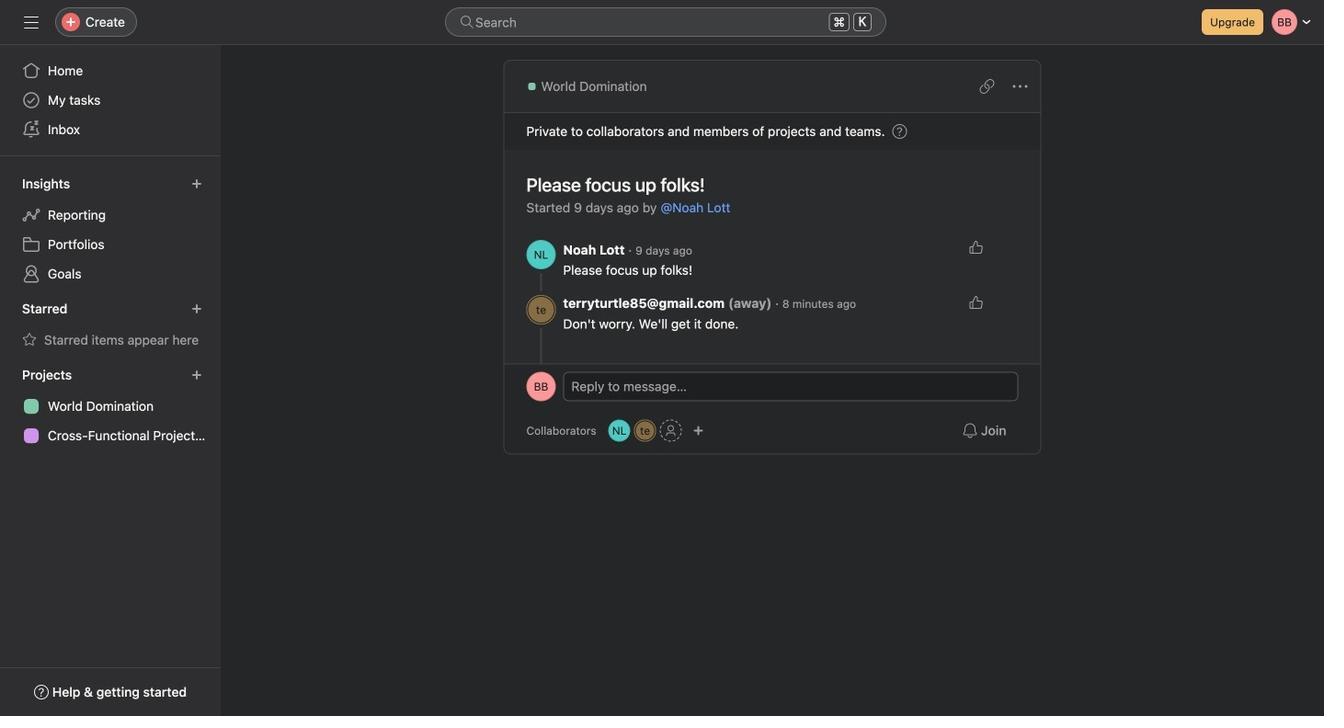 Task type: vqa. For each thing, say whether or not it's contained in the screenshot.
minimize icon to the left
no



Task type: describe. For each thing, give the bounding box(es) containing it.
0 likes. click to like this message comment image
[[969, 240, 983, 255]]

add items to starred image
[[191, 303, 202, 314]]

projects element
[[0, 359, 221, 454]]

add or remove collaborators image
[[693, 425, 704, 436]]

starred element
[[0, 292, 221, 359]]

open user profile image
[[526, 372, 556, 401]]

new insights image
[[191, 178, 202, 189]]

Search tasks, projects, and more text field
[[445, 7, 886, 37]]

copy link image
[[980, 79, 994, 94]]



Task type: locate. For each thing, give the bounding box(es) containing it.
0 likes. click to like this message comment image
[[969, 295, 983, 310]]

add or remove collaborators image
[[608, 420, 630, 442]]

hide sidebar image
[[24, 15, 39, 29]]

new project or portfolio image
[[191, 370, 202, 381]]

global element
[[0, 45, 221, 155]]

open user profile image
[[526, 240, 556, 269]]

insights element
[[0, 167, 221, 292]]

None field
[[445, 7, 886, 37]]

more actions image
[[1013, 79, 1027, 94]]



